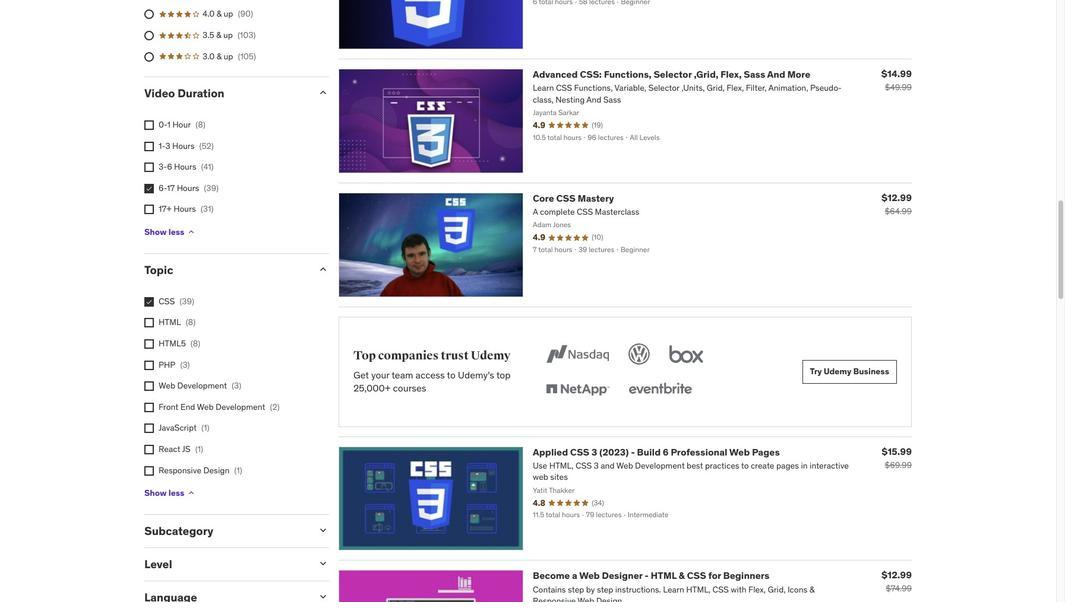 Task type: describe. For each thing, give the bounding box(es) containing it.
$12.99 $64.99
[[882, 192, 912, 217]]

video duration button
[[144, 86, 308, 101]]

trust
[[441, 349, 469, 364]]

& for 3.0
[[217, 51, 222, 62]]

(103)
[[238, 30, 256, 40]]

small image for topic
[[317, 264, 329, 276]]

mastery
[[578, 192, 614, 204]]

html (8)
[[159, 317, 196, 328]]

subcategory button
[[144, 525, 308, 539]]

php
[[159, 360, 175, 370]]

1 horizontal spatial (3)
[[232, 381, 241, 392]]

more
[[787, 68, 811, 80]]

xsmall image for 6-17 hours (39)
[[144, 184, 154, 194]]

17+
[[159, 204, 172, 215]]

up for 4.0 & up
[[224, 9, 233, 19]]

front
[[159, 402, 178, 413]]

(31)
[[201, 204, 214, 215]]

css (39)
[[159, 296, 194, 307]]

html5
[[159, 339, 186, 349]]

front end web development (2)
[[159, 402, 280, 413]]

javascript (1)
[[159, 423, 209, 434]]

xsmall image for html
[[144, 319, 154, 328]]

sass
[[744, 68, 765, 80]]

3-
[[159, 162, 167, 172]]

17+ hours (31)
[[159, 204, 214, 215]]

0 horizontal spatial 6
[[167, 162, 172, 172]]

3.5 & up (103)
[[203, 30, 256, 40]]

$12.99 $74.99
[[882, 570, 912, 595]]

(52)
[[199, 141, 214, 151]]

0 vertical spatial (39)
[[204, 183, 219, 194]]

subcategory
[[144, 525, 213, 539]]

hours for 1-3 hours
[[172, 141, 195, 151]]

0 vertical spatial (3)
[[180, 360, 190, 370]]

web development (3)
[[159, 381, 241, 392]]

3.5
[[203, 30, 214, 40]]

(1) for js
[[195, 444, 203, 455]]

selector
[[654, 68, 692, 80]]

web right end
[[197, 402, 214, 413]]

& for 3.5
[[216, 30, 221, 40]]

volkswagen image
[[626, 341, 652, 367]]

$74.99
[[886, 584, 912, 595]]

core css mastery link
[[533, 192, 614, 204]]

top companies trust udemy get your team access to udemy's top 25,000+ courses
[[353, 349, 511, 395]]

4.0 & up (90)
[[203, 9, 253, 19]]

$69.99
[[885, 460, 912, 471]]

topic button
[[144, 263, 308, 277]]

get
[[353, 369, 369, 381]]

0-1 hour (8)
[[159, 119, 205, 130]]

udemy inside try udemy business link
[[824, 367, 852, 377]]

25,000+
[[353, 383, 391, 395]]

up for 3.5 & up
[[223, 30, 233, 40]]

become
[[533, 570, 570, 582]]

duration
[[178, 86, 224, 101]]

$15.99 $69.99
[[882, 446, 912, 471]]

$12.99 for become a web designer - html & css for beginners
[[882, 570, 912, 582]]

- for (2023)
[[631, 446, 635, 458]]

,grid,
[[694, 68, 719, 80]]

& for 4.0
[[217, 9, 222, 19]]

xsmall image for react
[[144, 446, 154, 455]]

1
[[167, 119, 171, 130]]

(41)
[[201, 162, 214, 172]]

flex,
[[721, 68, 742, 80]]

up for 3.0 & up
[[224, 51, 233, 62]]

show for video duration
[[144, 227, 167, 237]]

level button
[[144, 558, 308, 572]]

6-17 hours (39)
[[159, 183, 219, 194]]

access
[[416, 369, 445, 381]]

show less for video duration
[[144, 227, 184, 237]]

your
[[371, 369, 390, 381]]

become a web designer - html & css for beginners link
[[533, 570, 770, 582]]

(105)
[[238, 51, 256, 62]]

& left the for
[[679, 570, 685, 582]]

core
[[533, 192, 554, 204]]

eventbrite image
[[626, 377, 694, 403]]

top
[[353, 349, 376, 364]]

show less button for video duration
[[144, 220, 196, 244]]

(1) for design
[[234, 465, 242, 476]]

xsmall image for html5
[[144, 340, 154, 349]]

$64.99
[[885, 206, 912, 217]]

team
[[392, 369, 413, 381]]

nasdaq image
[[543, 341, 612, 367]]

advanced css: functions, selector ,grid, flex, sass and more
[[533, 68, 811, 80]]

javascript
[[159, 423, 197, 434]]

css right applied
[[570, 446, 589, 458]]

try
[[810, 367, 822, 377]]

functions,
[[604, 68, 652, 80]]

companies
[[378, 349, 439, 364]]

design
[[203, 465, 229, 476]]

xsmall image for web development (3)
[[144, 382, 154, 392]]

php (3)
[[159, 360, 190, 370]]

advanced
[[533, 68, 578, 80]]

hours for 3-6 hours
[[174, 162, 196, 172]]



Task type: locate. For each thing, give the bounding box(es) containing it.
0 vertical spatial less
[[169, 227, 184, 237]]

xsmall image
[[144, 121, 154, 130], [144, 298, 154, 307], [144, 319, 154, 328], [144, 340, 154, 349], [144, 424, 154, 434], [144, 446, 154, 455], [144, 467, 154, 476]]

web right a
[[579, 570, 600, 582]]

6 xsmall image from the top
[[144, 446, 154, 455]]

hours down 1-3 hours (52)
[[174, 162, 196, 172]]

0 vertical spatial -
[[631, 446, 635, 458]]

xsmall image left react
[[144, 446, 154, 455]]

1 horizontal spatial 6
[[663, 446, 669, 458]]

show for topic
[[144, 488, 167, 499]]

7 xsmall image from the top
[[144, 467, 154, 476]]

end
[[180, 402, 195, 413]]

$14.99
[[882, 68, 912, 80]]

&
[[217, 9, 222, 19], [216, 30, 221, 40], [217, 51, 222, 62], [679, 570, 685, 582]]

2 less from the top
[[169, 488, 184, 499]]

show less button
[[144, 220, 196, 244], [144, 482, 196, 506]]

(3) right php
[[180, 360, 190, 370]]

- right designer
[[645, 570, 649, 582]]

show down 17+ at the left top of the page
[[144, 227, 167, 237]]

xsmall image for 3-6 hours (41)
[[144, 163, 154, 172]]

4 small image from the top
[[317, 592, 329, 603]]

(1) right the js
[[195, 444, 203, 455]]

show less for topic
[[144, 488, 184, 499]]

$14.99 $49.99
[[882, 68, 912, 93]]

level
[[144, 558, 172, 572]]

less down 17+ hours (31)
[[169, 227, 184, 237]]

react
[[159, 444, 180, 455]]

show
[[144, 227, 167, 237], [144, 488, 167, 499]]

responsive
[[159, 465, 201, 476]]

core css mastery
[[533, 192, 614, 204]]

6 right build
[[663, 446, 669, 458]]

1 vertical spatial $12.99
[[882, 570, 912, 582]]

3.0
[[203, 51, 215, 62]]

1 vertical spatial -
[[645, 570, 649, 582]]

development left "(2)"
[[216, 402, 265, 413]]

1 vertical spatial (1)
[[195, 444, 203, 455]]

show less
[[144, 227, 184, 237], [144, 488, 184, 499]]

0 vertical spatial 6
[[167, 162, 172, 172]]

udemy's
[[458, 369, 494, 381]]

3 up from the top
[[224, 51, 233, 62]]

development
[[177, 381, 227, 392], [216, 402, 265, 413]]

0 vertical spatial up
[[224, 9, 233, 19]]

1 small image from the top
[[317, 87, 329, 99]]

less
[[169, 227, 184, 237], [169, 488, 184, 499]]

show less down responsive
[[144, 488, 184, 499]]

$49.99
[[885, 82, 912, 93]]

& right 3.0
[[217, 51, 222, 62]]

css left the for
[[687, 570, 706, 582]]

udemy inside top companies trust udemy get your team access to udemy's top 25,000+ courses
[[471, 349, 511, 364]]

(39) up html (8)
[[180, 296, 194, 307]]

1 vertical spatial 3
[[592, 446, 597, 458]]

xsmall image left javascript
[[144, 424, 154, 434]]

professional
[[671, 446, 727, 458]]

0 horizontal spatial -
[[631, 446, 635, 458]]

web down php
[[159, 381, 175, 392]]

hours down 0-1 hour (8)
[[172, 141, 195, 151]]

$12.99 up $64.99
[[882, 192, 912, 204]]

video duration
[[144, 86, 224, 101]]

up left (90)
[[224, 9, 233, 19]]

small image
[[317, 87, 329, 99], [317, 264, 329, 276], [317, 525, 329, 537], [317, 592, 329, 603]]

1 vertical spatial 6
[[663, 446, 669, 458]]

(1) down the 'front end web development (2)'
[[201, 423, 209, 434]]

0 vertical spatial 3
[[165, 141, 170, 151]]

hour
[[173, 119, 191, 130]]

become a web designer - html & css for beginners
[[533, 570, 770, 582]]

(8) right hour
[[196, 119, 205, 130]]

topic
[[144, 263, 173, 277]]

3-6 hours (41)
[[159, 162, 214, 172]]

css up html (8)
[[159, 296, 175, 307]]

designer
[[602, 570, 643, 582]]

1 xsmall image from the top
[[144, 121, 154, 130]]

1-
[[159, 141, 165, 151]]

css right core
[[556, 192, 576, 204]]

0 vertical spatial development
[[177, 381, 227, 392]]

show less button down 17+ at the left top of the page
[[144, 220, 196, 244]]

(8) for html (8)
[[186, 317, 196, 328]]

(39) down "(41)"
[[204, 183, 219, 194]]

xsmall image left the 0-
[[144, 121, 154, 130]]

1 horizontal spatial udemy
[[824, 367, 852, 377]]

xsmall image for javascript
[[144, 424, 154, 434]]

top
[[496, 369, 511, 381]]

hours right 17+ at the left top of the page
[[174, 204, 196, 215]]

0 vertical spatial (8)
[[196, 119, 205, 130]]

xsmall image for responsive
[[144, 467, 154, 476]]

react js (1)
[[159, 444, 203, 455]]

hours for 6-17 hours
[[177, 183, 199, 194]]

0 horizontal spatial (39)
[[180, 296, 194, 307]]

1 vertical spatial show less button
[[144, 482, 196, 506]]

udemy right try
[[824, 367, 852, 377]]

responsive design (1)
[[159, 465, 242, 476]]

2 up from the top
[[223, 30, 233, 40]]

6
[[167, 162, 172, 172], [663, 446, 669, 458]]

box image
[[666, 341, 706, 367]]

2 show less from the top
[[144, 488, 184, 499]]

less for video duration
[[169, 227, 184, 237]]

(8) up html5 (8)
[[186, 317, 196, 328]]

1 up from the top
[[224, 9, 233, 19]]

xsmall image for 0-
[[144, 121, 154, 130]]

(3)
[[180, 360, 190, 370], [232, 381, 241, 392]]

hours
[[172, 141, 195, 151], [174, 162, 196, 172], [177, 183, 199, 194], [174, 204, 196, 215]]

(1)
[[201, 423, 209, 434], [195, 444, 203, 455], [234, 465, 242, 476]]

2 vertical spatial up
[[224, 51, 233, 62]]

xsmall image for css
[[144, 298, 154, 307]]

1 vertical spatial show less
[[144, 488, 184, 499]]

3 left (2023)
[[592, 446, 597, 458]]

3
[[165, 141, 170, 151], [592, 446, 597, 458]]

(3) up the 'front end web development (2)'
[[232, 381, 241, 392]]

css
[[556, 192, 576, 204], [159, 296, 175, 307], [570, 446, 589, 458], [687, 570, 706, 582]]

xsmall image left css (39)
[[144, 298, 154, 307]]

(2)
[[270, 402, 280, 413]]

0 vertical spatial $12.99
[[882, 192, 912, 204]]

(8) for html5 (8)
[[191, 339, 200, 349]]

1 less from the top
[[169, 227, 184, 237]]

and
[[767, 68, 785, 80]]

js
[[182, 444, 190, 455]]

courses
[[393, 383, 426, 395]]

1 horizontal spatial 3
[[592, 446, 597, 458]]

for
[[708, 570, 721, 582]]

xsmall image for 1-3 hours (52)
[[144, 142, 154, 151]]

2 small image from the top
[[317, 264, 329, 276]]

0 horizontal spatial html
[[159, 317, 181, 328]]

html up html5
[[159, 317, 181, 328]]

1 vertical spatial (39)
[[180, 296, 194, 307]]

1 vertical spatial up
[[223, 30, 233, 40]]

a
[[572, 570, 577, 582]]

0 vertical spatial html
[[159, 317, 181, 328]]

applied css 3 (2023) - build 6 professional web pages link
[[533, 446, 780, 458]]

2 show from the top
[[144, 488, 167, 499]]

hours right the 17
[[177, 183, 199, 194]]

small image for video duration
[[317, 87, 329, 99]]

udemy
[[471, 349, 511, 364], [824, 367, 852, 377]]

up left the (105)
[[224, 51, 233, 62]]

advanced css: functions, selector ,grid, flex, sass and more link
[[533, 68, 811, 80]]

3 xsmall image from the top
[[144, 319, 154, 328]]

1 show from the top
[[144, 227, 167, 237]]

xsmall image for 17+ hours (31)
[[144, 205, 154, 215]]

show less button for topic
[[144, 482, 196, 506]]

0 vertical spatial (1)
[[201, 423, 209, 434]]

1 vertical spatial (8)
[[186, 317, 196, 328]]

xsmall image for front end web development (2)
[[144, 403, 154, 413]]

xsmall image
[[144, 142, 154, 151], [144, 163, 154, 172], [144, 184, 154, 194], [144, 205, 154, 215], [187, 228, 196, 237], [144, 361, 154, 370], [144, 382, 154, 392], [144, 403, 154, 413], [187, 489, 196, 499]]

(8)
[[196, 119, 205, 130], [186, 317, 196, 328], [191, 339, 200, 349]]

show less down 17+ at the left top of the page
[[144, 227, 184, 237]]

1 horizontal spatial html
[[651, 570, 677, 582]]

less down responsive
[[169, 488, 184, 499]]

1 horizontal spatial -
[[645, 570, 649, 582]]

1 vertical spatial udemy
[[824, 367, 852, 377]]

xsmall image left html5
[[144, 340, 154, 349]]

xsmall image left responsive
[[144, 467, 154, 476]]

netapp image
[[543, 377, 612, 403]]

(8) right html5
[[191, 339, 200, 349]]

$12.99 up $74.99 at bottom right
[[882, 570, 912, 582]]

3 down '1'
[[165, 141, 170, 151]]

$12.99
[[882, 192, 912, 204], [882, 570, 912, 582]]

udemy up top
[[471, 349, 511, 364]]

1 vertical spatial html
[[651, 570, 677, 582]]

4.0
[[203, 9, 215, 19]]

1 vertical spatial less
[[169, 488, 184, 499]]

4 xsmall image from the top
[[144, 340, 154, 349]]

0 horizontal spatial (3)
[[180, 360, 190, 370]]

2 $12.99 from the top
[[882, 570, 912, 582]]

1 horizontal spatial (39)
[[204, 183, 219, 194]]

2 show less button from the top
[[144, 482, 196, 506]]

small image for subcategory
[[317, 525, 329, 537]]

- left build
[[631, 446, 635, 458]]

$12.99 for core css mastery
[[882, 192, 912, 204]]

build
[[637, 446, 661, 458]]

xsmall image for php (3)
[[144, 361, 154, 370]]

1-3 hours (52)
[[159, 141, 214, 151]]

beginners
[[723, 570, 770, 582]]

2 vertical spatial (8)
[[191, 339, 200, 349]]

0 vertical spatial show less
[[144, 227, 184, 237]]

css:
[[580, 68, 602, 80]]

1 vertical spatial show
[[144, 488, 167, 499]]

1 show less button from the top
[[144, 220, 196, 244]]

web
[[159, 381, 175, 392], [197, 402, 214, 413], [729, 446, 750, 458], [579, 570, 600, 582]]

web left "pages"
[[729, 446, 750, 458]]

html
[[159, 317, 181, 328], [651, 570, 677, 582]]

(1) right "design"
[[234, 465, 242, 476]]

0-
[[159, 119, 167, 130]]

6 up the 17
[[167, 162, 172, 172]]

applied css 3 (2023) - build 6 professional web pages
[[533, 446, 780, 458]]

business
[[853, 367, 889, 377]]

development up end
[[177, 381, 227, 392]]

0 vertical spatial show less button
[[144, 220, 196, 244]]

1 $12.99 from the top
[[882, 192, 912, 204]]

2 xsmall image from the top
[[144, 298, 154, 307]]

0 vertical spatial show
[[144, 227, 167, 237]]

xsmall image left html (8)
[[144, 319, 154, 328]]

0 horizontal spatial udemy
[[471, 349, 511, 364]]

3.0 & up (105)
[[203, 51, 256, 62]]

1 vertical spatial (3)
[[232, 381, 241, 392]]

applied
[[533, 446, 568, 458]]

& right '4.0'
[[217, 9, 222, 19]]

3 small image from the top
[[317, 525, 329, 537]]

- for designer
[[645, 570, 649, 582]]

& right 3.5
[[216, 30, 221, 40]]

(2023)
[[599, 446, 629, 458]]

0 vertical spatial udemy
[[471, 349, 511, 364]]

pages
[[752, 446, 780, 458]]

0 horizontal spatial 3
[[165, 141, 170, 151]]

small image
[[317, 558, 329, 570]]

show down responsive
[[144, 488, 167, 499]]

show less button down responsive
[[144, 482, 196, 506]]

html right designer
[[651, 570, 677, 582]]

1 vertical spatial development
[[216, 402, 265, 413]]

1 show less from the top
[[144, 227, 184, 237]]

try udemy business
[[810, 367, 889, 377]]

less for topic
[[169, 488, 184, 499]]

(39)
[[204, 183, 219, 194], [180, 296, 194, 307]]

up left (103)
[[223, 30, 233, 40]]

6-
[[159, 183, 167, 194]]

2 vertical spatial (1)
[[234, 465, 242, 476]]

5 xsmall image from the top
[[144, 424, 154, 434]]

try udemy business link
[[802, 360, 897, 384]]

(90)
[[238, 9, 253, 19]]



Task type: vqa. For each thing, say whether or not it's contained in the screenshot.


